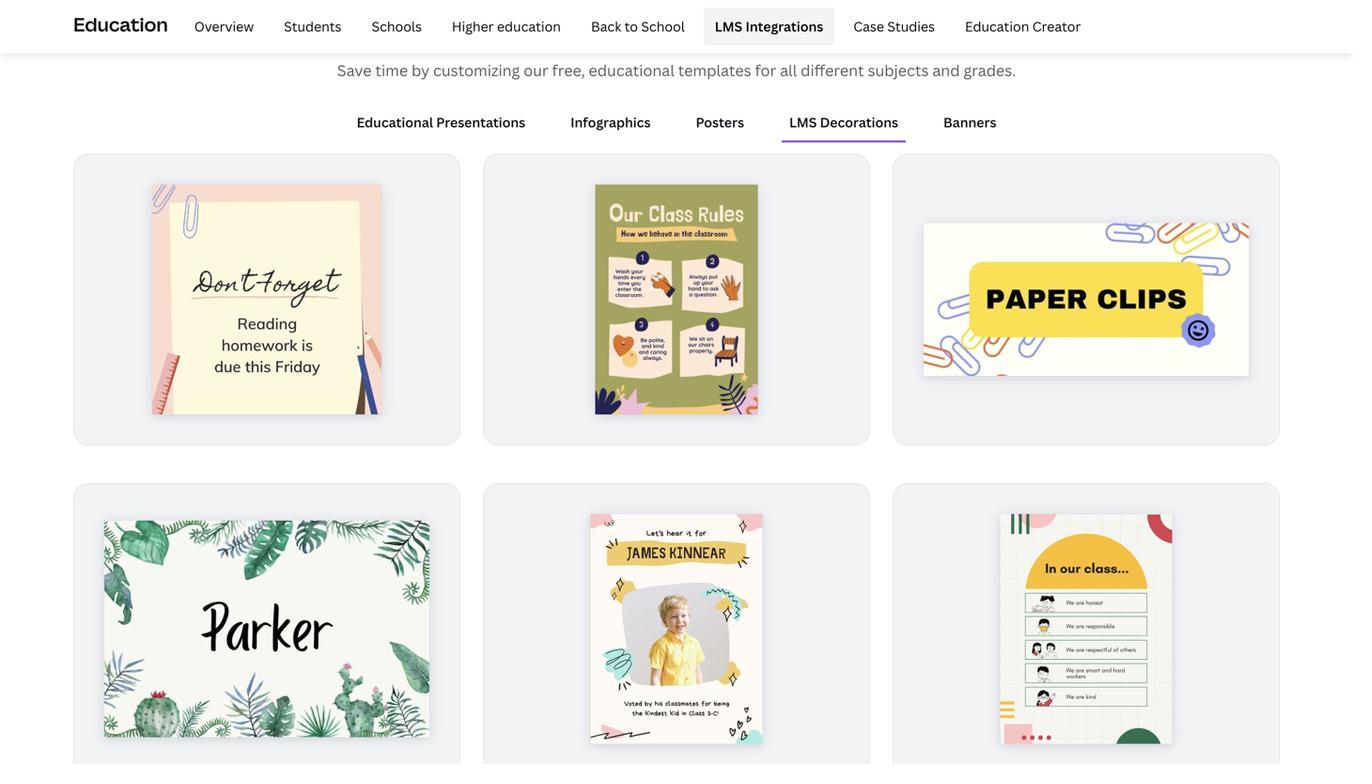 Task type: locate. For each thing, give the bounding box(es) containing it.
lms
[[772, 12, 835, 53], [715, 17, 743, 35], [790, 113, 817, 131]]

templates up free,
[[504, 12, 657, 53]]

educational
[[589, 60, 675, 81]]

0 horizontal spatial education
[[73, 11, 168, 37]]

templates down your at the right top
[[678, 60, 752, 81]]

integrations
[[746, 17, 824, 35]]

lms for lms integrations
[[715, 17, 743, 35]]

lms for lms decorations
[[790, 113, 817, 131]]

our
[[524, 60, 549, 81]]

0 vertical spatial templates
[[504, 12, 657, 53]]

lms down all
[[790, 113, 817, 131]]

handdrawn student feature classroom poster image
[[591, 514, 763, 744]]

by
[[412, 60, 430, 81]]

1 horizontal spatial education
[[965, 17, 1030, 35]]

presentations
[[436, 113, 526, 131]]

banners
[[944, 113, 997, 131]]

infographics
[[571, 113, 651, 131]]

higher education
[[452, 17, 561, 35]]

studies
[[888, 17, 935, 35]]

for
[[755, 60, 777, 81]]

educational
[[357, 113, 433, 131]]

canva
[[404, 12, 498, 53]]

your
[[695, 12, 766, 53]]

posters
[[696, 113, 744, 131]]

templates
[[504, 12, 657, 53], [678, 60, 752, 81]]

back to school link
[[580, 8, 696, 45]]

education for education creator
[[965, 17, 1030, 35]]

succulents and cactus student name label image
[[104, 521, 430, 738]]

education
[[73, 11, 168, 37], [965, 17, 1030, 35]]

and
[[933, 60, 960, 81]]

school
[[641, 17, 685, 35]]

use canva templates in your lms assignment save time by customizing our free, educational templates for all different subjects and grades.
[[337, 12, 1016, 81]]

lms integrations
[[715, 17, 824, 35]]

overview link
[[183, 8, 265, 45]]

lms inside button
[[790, 113, 817, 131]]

1 vertical spatial templates
[[678, 60, 752, 81]]

decorations
[[820, 113, 899, 131]]

lms up all
[[772, 12, 835, 53]]

subjects
[[868, 60, 929, 81]]

education for education
[[73, 11, 168, 37]]

1 horizontal spatial templates
[[678, 60, 752, 81]]

lms integrations link
[[704, 8, 835, 45]]

infographics button
[[563, 104, 659, 141]]

educational presentations
[[357, 113, 526, 131]]

in
[[663, 12, 689, 53]]

menu bar
[[176, 8, 1093, 45]]

customizing
[[433, 60, 520, 81]]

lms decorations button
[[782, 104, 906, 141]]

modern stickers tote tray label image
[[924, 223, 1249, 376]]

lms right in
[[715, 17, 743, 35]]



Task type: vqa. For each thing, say whether or not it's contained in the screenshot.
OF inside the Back to School templates Explore specifically curated sets of templates to get you started.
no



Task type: describe. For each thing, give the bounding box(es) containing it.
different
[[801, 60, 865, 81]]

back
[[591, 17, 622, 35]]

0 horizontal spatial templates
[[504, 12, 657, 53]]

assignment
[[841, 12, 1012, 53]]

overview
[[194, 17, 254, 35]]

lms decorations
[[790, 113, 899, 131]]

posters button
[[689, 104, 752, 141]]

education creator link
[[954, 8, 1093, 45]]

all
[[780, 60, 797, 81]]

schools link
[[361, 8, 433, 45]]

creator
[[1033, 17, 1081, 35]]

menu bar containing overview
[[176, 8, 1093, 45]]

educational presentations button
[[349, 104, 533, 141]]

case
[[854, 17, 885, 35]]

back to school
[[591, 17, 685, 35]]

higher education link
[[441, 8, 572, 45]]

lms inside use canva templates in your lms assignment save time by customizing our free, educational templates for all different subjects and grades.
[[772, 12, 835, 53]]

education creator
[[965, 17, 1081, 35]]

grades.
[[964, 60, 1016, 81]]

time
[[375, 60, 408, 81]]

banners button
[[936, 104, 1004, 141]]

pink and cream illustration classroom announcement image
[[152, 185, 382, 415]]

free,
[[552, 60, 585, 81]]

students
[[284, 17, 342, 35]]

higher
[[452, 17, 494, 35]]

to
[[625, 17, 638, 35]]

schools
[[372, 17, 422, 35]]

case studies link
[[843, 8, 947, 45]]

use
[[342, 12, 398, 53]]

save
[[337, 60, 372, 81]]

geometric classroom rules poster image
[[1001, 514, 1173, 744]]

students link
[[273, 8, 353, 45]]

education
[[497, 17, 561, 35]]

case studies
[[854, 17, 935, 35]]

playful nature classroom rules poster image
[[596, 185, 758, 415]]



